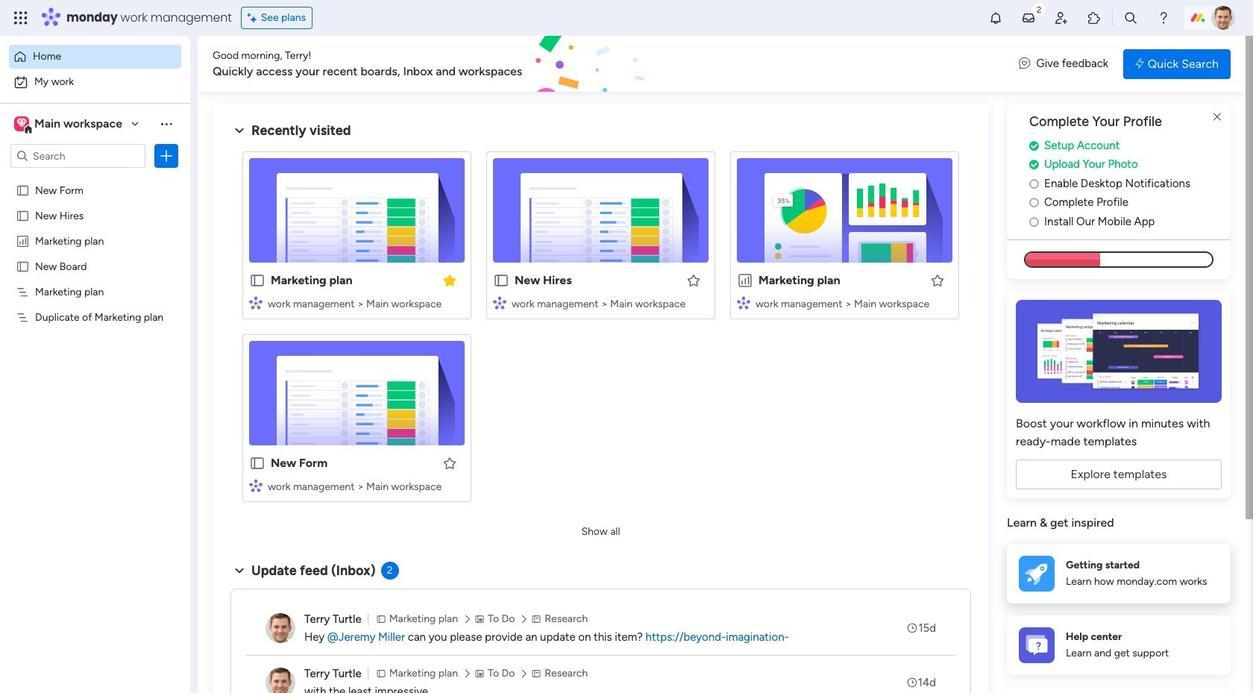 Task type: describe. For each thing, give the bounding box(es) containing it.
public board image for add to favorites icon
[[249, 455, 266, 472]]

v2 bolt switch image
[[1136, 56, 1145, 72]]

1 add to favorites image from the left
[[687, 273, 702, 288]]

see plans image
[[248, 10, 261, 26]]

monday marketplace image
[[1088, 10, 1102, 25]]

0 vertical spatial public board image
[[16, 183, 30, 197]]

Search in workspace field
[[31, 147, 125, 165]]

0 vertical spatial option
[[9, 45, 181, 69]]

terry turtle image
[[266, 614, 296, 643]]

help center element
[[1008, 616, 1232, 675]]

2 vertical spatial option
[[0, 177, 190, 180]]

1 vertical spatial option
[[9, 70, 181, 94]]

circle o image
[[1030, 197, 1040, 208]]

0 vertical spatial public dashboard image
[[16, 234, 30, 248]]

invite members image
[[1055, 10, 1070, 25]]

add to favorites image
[[443, 456, 458, 471]]

1 vertical spatial public dashboard image
[[737, 272, 754, 289]]

1 check circle image from the top
[[1030, 140, 1040, 151]]

options image
[[159, 149, 174, 163]]

quick search results list box
[[231, 140, 972, 520]]

2 element
[[381, 562, 399, 580]]

0 horizontal spatial terry turtle image
[[266, 668, 296, 693]]

close recently visited image
[[231, 122, 249, 140]]

2 image
[[1033, 1, 1046, 18]]

search everything image
[[1124, 10, 1139, 25]]

2 workspace image from the left
[[17, 116, 27, 132]]



Task type: locate. For each thing, give the bounding box(es) containing it.
add to favorites image
[[687, 273, 702, 288], [931, 273, 946, 288]]

1 vertical spatial public board image
[[249, 272, 266, 289]]

workspace image
[[14, 116, 29, 132], [17, 116, 27, 132]]

public dashboard image
[[16, 234, 30, 248], [737, 272, 754, 289]]

public board image for remove from favorites image
[[249, 272, 266, 289]]

1 horizontal spatial terry turtle image
[[1212, 6, 1236, 30]]

terry turtle image right help icon
[[1212, 6, 1236, 30]]

templates image image
[[1021, 300, 1218, 403]]

help image
[[1157, 10, 1172, 25]]

option
[[9, 45, 181, 69], [9, 70, 181, 94], [0, 177, 190, 180]]

close update feed (inbox) image
[[231, 562, 249, 580]]

check circle image
[[1030, 140, 1040, 151], [1030, 159, 1040, 170]]

v2 user feedback image
[[1020, 55, 1031, 72]]

1 horizontal spatial public dashboard image
[[737, 272, 754, 289]]

update feed image
[[1022, 10, 1037, 25]]

0 horizontal spatial public dashboard image
[[16, 234, 30, 248]]

public board image
[[16, 208, 30, 222], [16, 259, 30, 273], [493, 272, 510, 289]]

getting started element
[[1008, 544, 1232, 604]]

select product image
[[13, 10, 28, 25]]

public board image
[[16, 183, 30, 197], [249, 272, 266, 289], [249, 455, 266, 472]]

2 add to favorites image from the left
[[931, 273, 946, 288]]

2 vertical spatial public board image
[[249, 455, 266, 472]]

terry turtle image
[[1212, 6, 1236, 30], [266, 668, 296, 693]]

circle o image up circle o image
[[1030, 178, 1040, 189]]

0 vertical spatial terry turtle image
[[1212, 6, 1236, 30]]

0 vertical spatial circle o image
[[1030, 178, 1040, 189]]

workspace selection element
[[14, 115, 125, 134]]

workspace options image
[[159, 116, 174, 131]]

1 workspace image from the left
[[14, 116, 29, 132]]

circle o image
[[1030, 178, 1040, 189], [1030, 216, 1040, 228]]

0 vertical spatial check circle image
[[1030, 140, 1040, 151]]

dapulse x slim image
[[1209, 108, 1227, 126]]

list box
[[0, 174, 190, 531]]

1 vertical spatial terry turtle image
[[266, 668, 296, 693]]

notifications image
[[989, 10, 1004, 25]]

1 vertical spatial check circle image
[[1030, 159, 1040, 170]]

1 horizontal spatial add to favorites image
[[931, 273, 946, 288]]

1 vertical spatial circle o image
[[1030, 216, 1040, 228]]

2 check circle image from the top
[[1030, 159, 1040, 170]]

terry turtle image down terry turtle image
[[266, 668, 296, 693]]

0 horizontal spatial add to favorites image
[[687, 273, 702, 288]]

2 circle o image from the top
[[1030, 216, 1040, 228]]

1 circle o image from the top
[[1030, 178, 1040, 189]]

remove from favorites image
[[443, 273, 458, 288]]

circle o image down circle o image
[[1030, 216, 1040, 228]]



Task type: vqa. For each thing, say whether or not it's contained in the screenshot.
"management" associated with Team management
no



